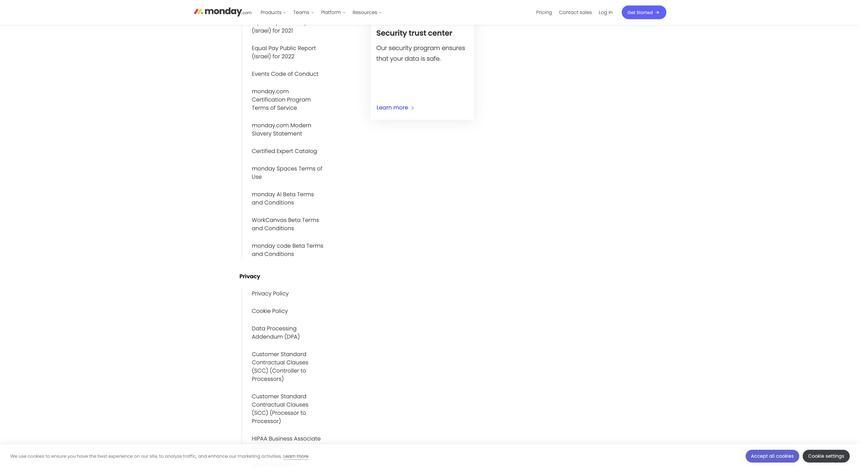 Task type: vqa. For each thing, say whether or not it's contained in the screenshot.
THE WE
yes



Task type: describe. For each thing, give the bounding box(es) containing it.
standard for (controller
[[281, 351, 307, 359]]

0 vertical spatial more
[[394, 104, 408, 112]]

is
[[421, 54, 425, 63]]

processor)
[[252, 418, 281, 426]]

site,
[[150, 453, 158, 460]]

clauses for (processor
[[287, 401, 309, 409]]

cookie policy
[[252, 307, 288, 315]]

conditions for ai
[[265, 199, 294, 207]]

customer standard contractual clauses (scc) (processor to processor) link
[[241, 392, 327, 427]]

monday for monday spaces terms of use
[[252, 165, 275, 173]]

customer standard contractual clauses (scc)             (controller to processors)
[[252, 351, 309, 383]]

monday.com reporting hotline
[[252, 0, 317, 9]]

data
[[405, 54, 419, 63]]

your
[[390, 54, 403, 63]]

dialog containing we use cookies to ensure you have the best experience on our site, to analyze traffic, and enhance our marketing activities.
[[0, 445, 860, 469]]

expert
[[277, 147, 293, 155]]

main element
[[257, 0, 667, 25]]

products link
[[257, 7, 290, 18]]

accept all cookies button
[[746, 450, 800, 463]]

hipaa business associate agreement
[[252, 435, 321, 451]]

monday code beta terms and conditions
[[252, 242, 323, 258]]

you
[[68, 453, 76, 460]]

conditions for code
[[265, 250, 294, 258]]

monday.com certification program terms of service
[[252, 87, 311, 112]]

clauses for (controller
[[287, 359, 309, 367]]

of inside monday spaces terms of use
[[317, 165, 323, 173]]

policy for cookie policy
[[272, 307, 288, 315]]

conditions inside workcanvas beta terms and conditions
[[265, 224, 294, 232]]

security
[[376, 28, 407, 38]]

(israel) for equal pay public report (israel) for 2021
[[252, 27, 271, 35]]

slavery
[[252, 130, 272, 138]]

report for equal pay public report (israel) for 2022
[[298, 44, 316, 52]]

contact sales link
[[556, 7, 596, 18]]

modern
[[290, 121, 311, 129]]

cookie for cookie policy
[[252, 307, 271, 315]]

get started button
[[622, 5, 667, 19]]

ensure
[[51, 453, 66, 460]]

conduct
[[295, 70, 319, 78]]

spaces
[[277, 165, 297, 173]]

monday spaces terms of use
[[252, 165, 323, 181]]

accept all cookies
[[751, 453, 794, 460]]

addendum
[[252, 333, 283, 341]]

equal pay public report (israel) for 2022
[[252, 44, 316, 60]]

beta inside workcanvas beta terms and conditions
[[288, 216, 301, 224]]

that
[[376, 54, 389, 63]]

to right site,
[[159, 453, 164, 460]]

certification
[[252, 96, 286, 104]]

(processor
[[270, 409, 299, 417]]

monday.com for slavery
[[252, 121, 289, 129]]

workcanvas beta terms and conditions
[[252, 216, 319, 232]]

program
[[287, 96, 311, 104]]

pricing link
[[533, 7, 556, 18]]

monday.com for hotline
[[252, 0, 289, 1]]

workcanvas beta terms and conditions link
[[241, 215, 327, 234]]

hipaa
[[252, 435, 267, 443]]

cookie for cookie settings
[[809, 453, 825, 460]]

(scc) for processors)
[[252, 367, 268, 375]]

log in link
[[596, 7, 616, 18]]

cookie settings button
[[803, 450, 850, 463]]

monday.com logo image
[[194, 4, 252, 19]]

privacy policy
[[252, 290, 289, 298]]

pay for 2021
[[269, 18, 279, 26]]

terms for monday code beta terms and conditions
[[307, 242, 323, 250]]

learn more link
[[284, 453, 309, 460]]

cookies for all
[[776, 453, 794, 460]]

trust
[[409, 28, 426, 38]]

monday spaces terms of use link
[[241, 164, 327, 182]]

monday.com certification program terms of service link
[[241, 86, 327, 113]]

certified expert catalog
[[252, 147, 317, 155]]

business
[[269, 435, 293, 443]]

equal for equal pay public report (israel) for 2022
[[252, 44, 267, 52]]

program
[[414, 43, 440, 52]]

privacy policy link
[[241, 289, 292, 299]]

monday ai beta terms and conditions link
[[241, 189, 327, 208]]

accept
[[751, 453, 768, 460]]

code
[[277, 242, 291, 250]]

public for 2022
[[280, 44, 296, 52]]

monday for monday ai beta terms and conditions
[[252, 190, 275, 198]]

statement
[[273, 130, 302, 138]]

2022
[[282, 52, 295, 60]]

learn more
[[377, 104, 408, 112]]

service
[[277, 104, 297, 112]]

experience
[[109, 453, 133, 460]]

products
[[261, 9, 282, 16]]

privacy for privacy
[[240, 273, 260, 280]]

events code of conduct
[[252, 70, 319, 78]]

our
[[376, 43, 387, 52]]

use
[[252, 173, 262, 181]]

customer standard contractual clauses (scc) (processor to processor)
[[252, 393, 309, 426]]

log in
[[599, 9, 613, 16]]

all
[[770, 453, 775, 460]]

terms inside monday spaces terms of use
[[299, 165, 316, 173]]

0 horizontal spatial more
[[297, 453, 309, 460]]

best
[[98, 453, 107, 460]]

contractual for (controller
[[252, 359, 285, 367]]

in
[[609, 9, 613, 16]]

1 horizontal spatial of
[[288, 70, 293, 78]]

to inside customer standard contractual clauses (scc)             (controller to processors)
[[301, 367, 306, 375]]

monday ai beta terms and conditions
[[252, 190, 314, 207]]

cookies for use
[[28, 453, 44, 460]]

pay for 2022
[[269, 44, 279, 52]]

(dpa)
[[285, 333, 300, 341]]

enhance
[[208, 453, 228, 460]]



Task type: locate. For each thing, give the bounding box(es) containing it.
1 horizontal spatial cookie
[[809, 453, 825, 460]]

for left the 2022
[[273, 52, 280, 60]]

monday.com inside monday.com certification program terms of service
[[252, 87, 289, 95]]

contractual inside customer standard contractual clauses (scc)             (controller to processors)
[[252, 359, 285, 367]]

terms right ai
[[297, 190, 314, 198]]

conditions inside monday ai beta terms and conditions
[[265, 199, 294, 207]]

0 vertical spatial equal
[[252, 18, 267, 26]]

2 public from the top
[[280, 44, 296, 52]]

standard inside customer standard contractual clauses (scc) (processor to processor)
[[281, 393, 307, 401]]

data processing addendum (dpa)
[[252, 325, 300, 341]]

0 vertical spatial conditions
[[265, 199, 294, 207]]

report up conduct
[[298, 44, 316, 52]]

for for 2022
[[273, 52, 280, 60]]

1 vertical spatial clauses
[[287, 401, 309, 409]]

0 vertical spatial cookie
[[252, 307, 271, 315]]

customer inside customer standard contractual clauses (scc)             (controller to processors)
[[252, 351, 279, 359]]

center
[[428, 28, 452, 38]]

2 horizontal spatial of
[[317, 165, 323, 173]]

0 vertical spatial monday.com
[[252, 0, 289, 1]]

resources
[[353, 9, 377, 16]]

1 clauses from the top
[[287, 359, 309, 367]]

cookie settings
[[809, 453, 845, 460]]

1 vertical spatial monday.com
[[252, 87, 289, 95]]

agreement
[[252, 443, 283, 451]]

policy up cookie policy
[[273, 290, 289, 298]]

equal up events
[[252, 44, 267, 52]]

0 vertical spatial customer
[[252, 351, 279, 359]]

2 monday.com from the top
[[252, 87, 289, 95]]

0 vertical spatial learn
[[377, 104, 392, 112]]

3 monday.com from the top
[[252, 121, 289, 129]]

1 vertical spatial learn
[[284, 453, 296, 460]]

certified expert catalog link
[[241, 146, 321, 156]]

monday.com for program
[[252, 87, 289, 95]]

clauses inside customer standard contractual clauses (scc) (processor to processor)
[[287, 401, 309, 409]]

privacy
[[240, 273, 260, 280], [252, 290, 272, 298]]

dialog
[[0, 445, 860, 469]]

2 clauses from the top
[[287, 401, 309, 409]]

use
[[19, 453, 26, 460]]

contractual for (processor
[[252, 401, 285, 409]]

for
[[273, 27, 280, 35], [273, 52, 280, 60]]

1 vertical spatial pay
[[269, 44, 279, 52]]

policy for privacy policy
[[273, 290, 289, 298]]

privacy button
[[240, 273, 267, 280]]

sales
[[580, 9, 592, 16]]

1 horizontal spatial learn
[[377, 104, 392, 112]]

monday.com up hotline
[[252, 0, 289, 1]]

cookie
[[252, 307, 271, 315], [809, 453, 825, 460]]

beta inside monday ai beta terms and conditions
[[283, 190, 296, 198]]

public up the 2022
[[280, 44, 296, 52]]

reporting
[[290, 0, 317, 1]]

equal for equal pay public report (israel) for 2021
[[252, 18, 267, 26]]

customer
[[252, 351, 279, 359], [252, 393, 279, 401]]

1 contractual from the top
[[252, 359, 285, 367]]

1 report from the top
[[298, 18, 316, 26]]

(scc) up processor)
[[252, 409, 268, 417]]

terms down catalog
[[299, 165, 316, 173]]

our security program ensures that your data is safe.
[[376, 43, 465, 63]]

list containing products
[[257, 0, 386, 25]]

terms for monday.com certification program terms of service
[[252, 104, 269, 112]]

conditions
[[265, 199, 294, 207], [265, 224, 294, 232], [265, 250, 294, 258]]

1 vertical spatial for
[[273, 52, 280, 60]]

(scc) for processor)
[[252, 409, 268, 417]]

get started
[[628, 9, 653, 16]]

(israel)
[[252, 27, 271, 35], [252, 52, 271, 60]]

and inside workcanvas beta terms and conditions
[[252, 224, 263, 232]]

certified
[[252, 147, 275, 155]]

0 horizontal spatial cookies
[[28, 453, 44, 460]]

2 (scc) from the top
[[252, 409, 268, 417]]

1 vertical spatial customer
[[252, 393, 279, 401]]

of right code
[[288, 70, 293, 78]]

monday.com modern slavery statement
[[252, 121, 311, 138]]

standard down (dpa)
[[281, 351, 307, 359]]

2 customer from the top
[[252, 393, 279, 401]]

1 (israel) from the top
[[252, 27, 271, 35]]

2 vertical spatial conditions
[[265, 250, 294, 258]]

pricing
[[536, 9, 552, 16]]

conditions inside monday code beta terms and conditions
[[265, 250, 294, 258]]

list
[[257, 0, 386, 25]]

contact sales
[[559, 9, 592, 16]]

0 vertical spatial public
[[280, 18, 296, 26]]

1 equal from the top
[[252, 18, 267, 26]]

monday left ai
[[252, 190, 275, 198]]

2 our from the left
[[229, 453, 236, 460]]

monday inside monday spaces terms of use
[[252, 165, 275, 173]]

our right enhance
[[229, 453, 236, 460]]

cookie policy link
[[241, 306, 291, 317]]

and inside monday code beta terms and conditions
[[252, 250, 263, 258]]

standard for (processor
[[281, 393, 307, 401]]

marketing
[[238, 453, 260, 460]]

2 contractual from the top
[[252, 401, 285, 409]]

contact
[[559, 9, 579, 16]]

beta
[[283, 190, 296, 198], [288, 216, 301, 224], [293, 242, 305, 250]]

for inside 'equal pay public report (israel) for 2021'
[[273, 27, 280, 35]]

clauses up (controller
[[287, 359, 309, 367]]

and down the workcanvas
[[252, 224, 263, 232]]

1 horizontal spatial cookies
[[776, 453, 794, 460]]

3 monday from the top
[[252, 242, 275, 250]]

activities.
[[261, 453, 282, 460]]

and up the workcanvas
[[252, 199, 263, 207]]

ai
[[277, 190, 282, 198]]

cookies right all
[[776, 453, 794, 460]]

2 for from the top
[[273, 52, 280, 60]]

for inside equal pay public report (israel) for 2022
[[273, 52, 280, 60]]

terms inside monday.com certification program terms of service
[[252, 104, 269, 112]]

beta for code
[[293, 242, 305, 250]]

cookie inside 'button'
[[809, 453, 825, 460]]

report inside 'equal pay public report (israel) for 2021'
[[298, 18, 316, 26]]

analyze
[[165, 453, 182, 460]]

for left 2021
[[273, 27, 280, 35]]

0 vertical spatial (israel)
[[252, 27, 271, 35]]

monday.com inside monday.com modern slavery statement
[[252, 121, 289, 129]]

data processing addendum (dpa) link
[[241, 324, 327, 342]]

to left "ensure"
[[46, 453, 50, 460]]

1 horizontal spatial more
[[394, 104, 408, 112]]

traffic,
[[183, 453, 197, 460]]

beta right ai
[[283, 190, 296, 198]]

cookies right use
[[28, 453, 44, 460]]

0 vertical spatial pay
[[269, 18, 279, 26]]

0 horizontal spatial cookie
[[252, 307, 271, 315]]

equal inside 'equal pay public report (israel) for 2021'
[[252, 18, 267, 26]]

report inside equal pay public report (israel) for 2022
[[298, 44, 316, 52]]

equal pay public report (israel) for 2021
[[252, 18, 316, 35]]

1 vertical spatial policy
[[272, 307, 288, 315]]

public for 2021
[[280, 18, 296, 26]]

1 vertical spatial monday
[[252, 190, 275, 198]]

monday for monday code beta terms and conditions
[[252, 242, 275, 250]]

monday.com inside the monday.com reporting hotline
[[252, 0, 289, 1]]

pay inside 'equal pay public report (israel) for 2021'
[[269, 18, 279, 26]]

public inside equal pay public report (israel) for 2022
[[280, 44, 296, 52]]

3 conditions from the top
[[265, 250, 294, 258]]

customer down processors)
[[252, 393, 279, 401]]

terms
[[252, 104, 269, 112], [299, 165, 316, 173], [297, 190, 314, 198], [302, 216, 319, 224], [307, 242, 323, 250]]

contractual inside customer standard contractual clauses (scc) (processor to processor)
[[252, 401, 285, 409]]

platform link
[[318, 7, 349, 18]]

pay
[[269, 18, 279, 26], [269, 44, 279, 52]]

started
[[637, 9, 653, 16]]

cookies
[[28, 453, 44, 460], [776, 453, 794, 460]]

customer inside customer standard contractual clauses (scc) (processor to processor)
[[252, 393, 279, 401]]

0 vertical spatial clauses
[[287, 359, 309, 367]]

policy up processing
[[272, 307, 288, 315]]

2 conditions from the top
[[265, 224, 294, 232]]

monday left code
[[252, 242, 275, 250]]

1 vertical spatial conditions
[[265, 224, 294, 232]]

monday up use on the left top of the page
[[252, 165, 275, 173]]

monday.com reporting hotline link
[[241, 0, 327, 10]]

1 vertical spatial (scc)
[[252, 409, 268, 417]]

(israel) inside equal pay public report (israel) for 2022
[[252, 52, 271, 60]]

report down teams link at left
[[298, 18, 316, 26]]

report for equal pay public report (israel) for 2021
[[298, 18, 316, 26]]

privacy up cookie policy link
[[252, 290, 272, 298]]

customer for (controller
[[252, 351, 279, 359]]

(controller
[[270, 367, 299, 375]]

2 standard from the top
[[281, 393, 307, 401]]

terms for monday ai beta terms and conditions
[[297, 190, 314, 198]]

cookie left settings
[[809, 453, 825, 460]]

cookie up data
[[252, 307, 271, 315]]

and right 'traffic,'
[[198, 453, 207, 460]]

of down certification
[[270, 104, 276, 112]]

2 monday from the top
[[252, 190, 275, 198]]

1 monday from the top
[[252, 165, 275, 173]]

2 vertical spatial monday.com
[[252, 121, 289, 129]]

workcanvas
[[252, 216, 287, 224]]

2 vertical spatial monday
[[252, 242, 275, 250]]

1 vertical spatial cookie
[[809, 453, 825, 460]]

privacy for privacy policy
[[252, 290, 272, 298]]

0 vertical spatial beta
[[283, 190, 296, 198]]

0 vertical spatial report
[[298, 18, 316, 26]]

processors)
[[252, 375, 284, 383]]

0 horizontal spatial learn
[[284, 453, 296, 460]]

terms inside monday code beta terms and conditions
[[307, 242, 323, 250]]

2 vertical spatial beta
[[293, 242, 305, 250]]

processing
[[267, 325, 297, 333]]

privacy up privacy policy link
[[240, 273, 260, 280]]

standard
[[281, 351, 307, 359], [281, 393, 307, 401]]

security trust center
[[376, 28, 452, 38]]

0 vertical spatial contractual
[[252, 359, 285, 367]]

learn
[[377, 104, 392, 112], [284, 453, 296, 460]]

0 vertical spatial of
[[288, 70, 293, 78]]

data
[[252, 325, 265, 333]]

resources link
[[349, 7, 386, 18]]

public up 2021
[[280, 18, 296, 26]]

1 vertical spatial of
[[270, 104, 276, 112]]

of down catalog
[[317, 165, 323, 173]]

beta for ai
[[283, 190, 296, 198]]

(scc) inside customer standard contractual clauses (scc)             (controller to processors)
[[252, 367, 268, 375]]

equal down products
[[252, 18, 267, 26]]

2 vertical spatial of
[[317, 165, 323, 173]]

catalog
[[295, 147, 317, 155]]

have
[[77, 453, 88, 460]]

(israel) for equal pay public report (israel) for 2022
[[252, 52, 271, 60]]

1 (scc) from the top
[[252, 367, 268, 375]]

2 equal from the top
[[252, 44, 267, 52]]

report
[[298, 18, 316, 26], [298, 44, 316, 52]]

standard inside customer standard contractual clauses (scc)             (controller to processors)
[[281, 351, 307, 359]]

platform
[[321, 9, 341, 16]]

(scc) up processors)
[[252, 367, 268, 375]]

(israel) down products
[[252, 27, 271, 35]]

1 vertical spatial more
[[297, 453, 309, 460]]

and inside monday ai beta terms and conditions
[[252, 199, 263, 207]]

1 vertical spatial contractual
[[252, 401, 285, 409]]

terms right code
[[307, 242, 323, 250]]

standard up the (processor
[[281, 393, 307, 401]]

equal pay public report (israel) for 2022 link
[[241, 43, 327, 62]]

1 vertical spatial privacy
[[252, 290, 272, 298]]

pay down equal pay public report (israel) for 2021 link
[[269, 44, 279, 52]]

contractual up processors)
[[252, 359, 285, 367]]

conditions down code
[[265, 250, 294, 258]]

(scc)
[[252, 367, 268, 375], [252, 409, 268, 417]]

2 report from the top
[[298, 44, 316, 52]]

monday inside monday ai beta terms and conditions
[[252, 190, 275, 198]]

(scc) inside customer standard contractual clauses (scc) (processor to processor)
[[252, 409, 268, 417]]

1 pay from the top
[[269, 18, 279, 26]]

on
[[134, 453, 140, 460]]

1 our from the left
[[141, 453, 148, 460]]

0 vertical spatial (scc)
[[252, 367, 268, 375]]

1 for from the top
[[273, 27, 280, 35]]

0 vertical spatial monday
[[252, 165, 275, 173]]

0 horizontal spatial of
[[270, 104, 276, 112]]

1 standard from the top
[[281, 351, 307, 359]]

0 vertical spatial standard
[[281, 351, 307, 359]]

clauses
[[287, 359, 309, 367], [287, 401, 309, 409]]

customer down addendum
[[252, 351, 279, 359]]

monday.com up certification
[[252, 87, 289, 95]]

0 vertical spatial for
[[273, 27, 280, 35]]

0 horizontal spatial our
[[141, 453, 148, 460]]

customer for (processor
[[252, 393, 279, 401]]

1 monday.com from the top
[[252, 0, 289, 1]]

associate
[[294, 435, 321, 443]]

events code of conduct link
[[241, 69, 322, 79]]

we use cookies to ensure you have the best experience on our site, to analyze traffic, and enhance our marketing activities. learn more
[[10, 453, 309, 460]]

ensures
[[442, 43, 465, 52]]

pay down products link
[[269, 18, 279, 26]]

equal pay public report (israel) for 2021 link
[[241, 17, 327, 36]]

(israel) inside 'equal pay public report (israel) for 2021'
[[252, 27, 271, 35]]

beta right code
[[293, 242, 305, 250]]

equal inside equal pay public report (israel) for 2022
[[252, 44, 267, 52]]

1 customer from the top
[[252, 351, 279, 359]]

of inside monday.com certification program terms of service
[[270, 104, 276, 112]]

for for 2021
[[273, 27, 280, 35]]

the
[[89, 453, 96, 460]]

beta down monday ai beta terms and conditions link
[[288, 216, 301, 224]]

1 vertical spatial public
[[280, 44, 296, 52]]

0 vertical spatial privacy
[[240, 273, 260, 280]]

to right the (processor
[[301, 409, 306, 417]]

conditions down the workcanvas
[[265, 224, 294, 232]]

cookies inside button
[[776, 453, 794, 460]]

(israel) up events
[[252, 52, 271, 60]]

conditions down ai
[[265, 199, 294, 207]]

and up the privacy "button"
[[252, 250, 263, 258]]

1 vertical spatial standard
[[281, 393, 307, 401]]

2 pay from the top
[[269, 44, 279, 52]]

1 vertical spatial beta
[[288, 216, 301, 224]]

terms down monday ai beta terms and conditions link
[[302, 216, 319, 224]]

1 conditions from the top
[[265, 199, 294, 207]]

0 vertical spatial policy
[[273, 290, 289, 298]]

monday.com up slavery
[[252, 121, 289, 129]]

beta inside monday code beta terms and conditions
[[293, 242, 305, 250]]

contractual up processor)
[[252, 401, 285, 409]]

public inside 'equal pay public report (israel) for 2021'
[[280, 18, 296, 26]]

more
[[394, 104, 408, 112], [297, 453, 309, 460]]

2 (israel) from the top
[[252, 52, 271, 60]]

monday inside monday code beta terms and conditions
[[252, 242, 275, 250]]

code
[[271, 70, 286, 78]]

terms inside workcanvas beta terms and conditions
[[302, 216, 319, 224]]

pay inside equal pay public report (israel) for 2022
[[269, 44, 279, 52]]

to inside customer standard contractual clauses (scc) (processor to processor)
[[301, 409, 306, 417]]

clauses up the (processor
[[287, 401, 309, 409]]

get
[[628, 9, 636, 16]]

clauses inside customer standard contractual clauses (scc)             (controller to processors)
[[287, 359, 309, 367]]

safe.
[[427, 54, 441, 63]]

we
[[10, 453, 17, 460]]

terms down certification
[[252, 104, 269, 112]]

to right (controller
[[301, 367, 306, 375]]

our right on
[[141, 453, 148, 460]]

policy
[[273, 290, 289, 298], [272, 307, 288, 315]]

1 horizontal spatial our
[[229, 453, 236, 460]]

monday.com
[[252, 0, 289, 1], [252, 87, 289, 95], [252, 121, 289, 129]]

1 vertical spatial report
[[298, 44, 316, 52]]

1 vertical spatial equal
[[252, 44, 267, 52]]

hotline
[[252, 1, 271, 9]]

terms inside monday ai beta terms and conditions
[[297, 190, 314, 198]]

1 public from the top
[[280, 18, 296, 26]]

1 vertical spatial (israel)
[[252, 52, 271, 60]]



